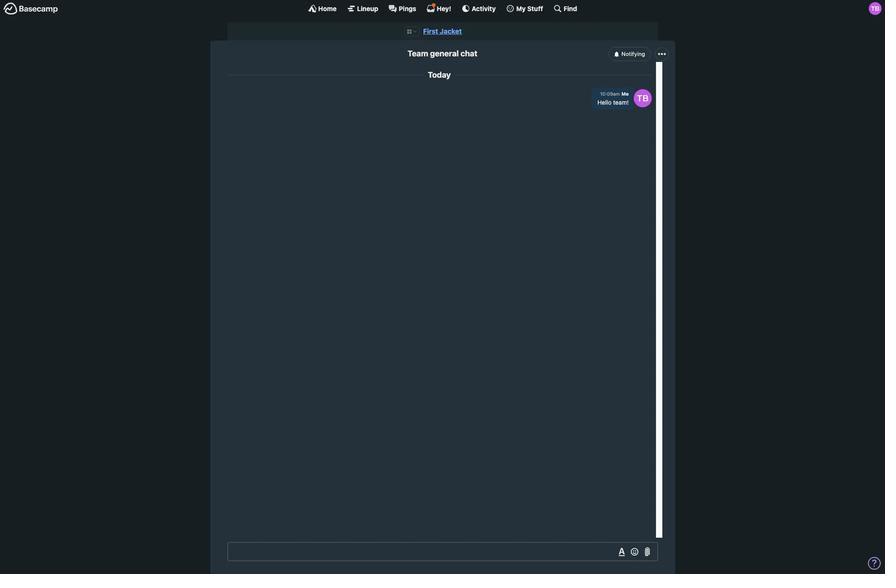 Task type: describe. For each thing, give the bounding box(es) containing it.
notifying link
[[609, 47, 652, 61]]

tyler black image
[[634, 89, 652, 107]]

find
[[564, 4, 578, 12]]

my stuff button
[[506, 4, 544, 13]]

switch accounts image
[[3, 2, 58, 15]]

general
[[430, 49, 459, 58]]

home
[[318, 4, 337, 12]]

first jacket link
[[424, 27, 462, 35]]

activity
[[472, 4, 496, 12]]

10:09am link
[[601, 91, 620, 97]]

10:09am hello team!
[[598, 91, 629, 106]]

my
[[517, 4, 526, 12]]

stuff
[[528, 4, 544, 12]]

first jacket
[[424, 27, 462, 35]]

hello
[[598, 99, 612, 106]]

10:09am
[[601, 91, 620, 97]]

pings
[[399, 4, 417, 12]]

lineup link
[[347, 4, 379, 13]]

team
[[408, 49, 429, 58]]

lineup
[[357, 4, 379, 12]]

my stuff
[[517, 4, 544, 12]]

tyler black image
[[870, 2, 882, 15]]

activity link
[[462, 4, 496, 13]]



Task type: locate. For each thing, give the bounding box(es) containing it.
jacket
[[440, 27, 462, 35]]

hey! button
[[427, 3, 452, 13]]

notifying
[[622, 50, 646, 57]]

today
[[428, 70, 451, 80]]

team general chat
[[408, 49, 478, 58]]

main element
[[0, 0, 886, 17]]

home link
[[308, 4, 337, 13]]

pings button
[[389, 4, 417, 13]]

None text field
[[227, 543, 658, 562]]

find button
[[554, 4, 578, 13]]

first
[[424, 27, 438, 35]]

team!
[[614, 99, 629, 106]]

chat
[[461, 49, 478, 58]]

10:09am element
[[601, 91, 620, 97]]

hey!
[[437, 4, 452, 12]]



Task type: vqa. For each thing, say whether or not it's contained in the screenshot.
Home
yes



